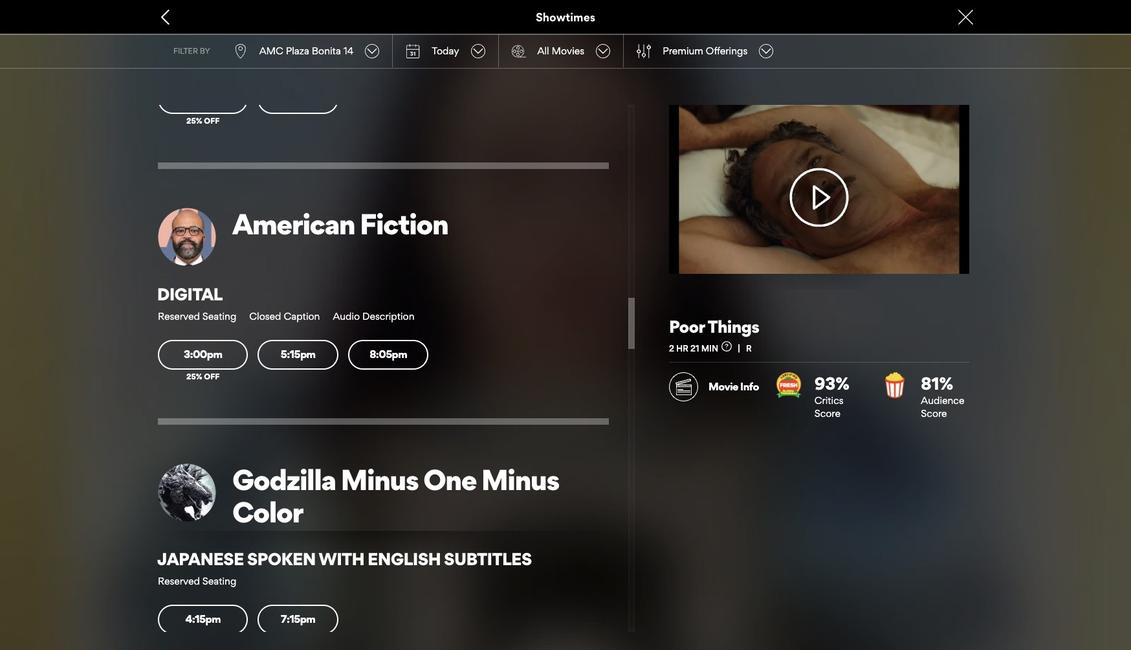 Task type: locate. For each thing, give the bounding box(es) containing it.
filter
[[174, 46, 198, 55]]

godzilla minus one minus color link
[[232, 463, 610, 530]]

filter by
[[174, 46, 210, 55]]

14
[[344, 44, 354, 57]]

1 score from the left
[[815, 407, 841, 420]]

1 horizontal spatial score
[[922, 407, 948, 420]]

reserved down the japanese
[[158, 575, 200, 588]]

25% off
[[186, 116, 220, 125], [186, 371, 220, 381]]

seating down the japanese
[[203, 575, 237, 588]]

audience
[[922, 394, 965, 407]]

81% audience score
[[922, 373, 965, 420]]

reserved inside japanese spoken with english subtitles reserved seating
[[158, 575, 200, 588]]

amc plaza bonita 14
[[259, 44, 354, 57]]

8:05pm
[[370, 348, 407, 361]]

2 off from the top
[[204, 371, 220, 381]]

score inside 81% audience score
[[922, 407, 948, 420]]

r
[[746, 343, 752, 353]]

7:15pm
[[281, 613, 316, 626]]

american fiction
[[232, 207, 448, 242]]

1 vertical spatial seating
[[203, 575, 237, 588]]

1 25% off from the top
[[186, 116, 220, 125]]

off
[[204, 116, 220, 125], [204, 371, 220, 381]]

0 horizontal spatial score
[[815, 407, 841, 420]]

poor things
[[669, 316, 760, 337]]

score
[[815, 407, 841, 420], [922, 407, 948, 420]]

0 vertical spatial off
[[204, 116, 220, 125]]

premium offerings
[[663, 44, 748, 57]]

81%
[[922, 373, 954, 394]]

2 hr 21 min
[[669, 343, 719, 353]]

digital
[[157, 284, 223, 304]]

93%
[[815, 373, 850, 394]]

reserved
[[158, 310, 200, 323], [158, 575, 200, 588]]

things
[[708, 316, 760, 337]]

american
[[232, 207, 355, 242]]

score down audience
[[922, 407, 948, 420]]

1 vertical spatial off
[[204, 371, 220, 381]]

english
[[368, 549, 441, 569]]

reserved down digital
[[158, 310, 200, 323]]

score inside 93% critics score
[[815, 407, 841, 420]]

2 score from the left
[[922, 407, 948, 420]]

score for 93%
[[815, 407, 841, 420]]

2 25% off from the top
[[186, 371, 220, 381]]

score down critics
[[815, 407, 841, 420]]

1 vertical spatial 25% off
[[186, 371, 220, 381]]

0 vertical spatial seating
[[203, 310, 237, 323]]

0 horizontal spatial minus
[[341, 463, 419, 498]]

2 reserved from the top
[[158, 575, 200, 588]]

0 vertical spatial reserved
[[158, 310, 200, 323]]

play trailer for poor things image
[[669, 105, 970, 274], [772, 168, 868, 227]]

caption
[[284, 310, 320, 323]]

1 vertical spatial 25%
[[186, 371, 202, 381]]

seating down digital
[[203, 310, 237, 323]]

3:00pm
[[184, 348, 222, 361]]

all movies
[[538, 44, 585, 57]]

hr
[[677, 343, 689, 353]]

1 horizontal spatial minus
[[482, 463, 559, 498]]

color
[[232, 495, 303, 530]]

minus
[[341, 463, 419, 498], [482, 463, 559, 498]]

all
[[538, 44, 549, 57]]

4:15pm
[[185, 613, 221, 626]]

seating
[[203, 310, 237, 323], [203, 575, 237, 588]]

25%
[[186, 116, 202, 125], [186, 371, 202, 381]]

movie info
[[709, 380, 759, 393]]

movie
[[709, 380, 739, 393]]

0 vertical spatial 25% off
[[186, 116, 220, 125]]

3:00pm button
[[158, 340, 248, 370]]

showtimes
[[536, 10, 596, 24]]

1 vertical spatial reserved
[[158, 575, 200, 588]]

godzilla
[[232, 463, 336, 498]]

2 seating from the top
[[203, 575, 237, 588]]

amc
[[259, 44, 283, 57]]

0 vertical spatial 25%
[[186, 116, 202, 125]]

close this dialog image
[[1109, 625, 1122, 638]]

1 minus from the left
[[341, 463, 419, 498]]



Task type: vqa. For each thing, say whether or not it's contained in the screenshot.
the Caption
yes



Task type: describe. For each thing, give the bounding box(es) containing it.
today
[[432, 44, 459, 57]]

japanese spoken with english subtitles reserved seating
[[157, 549, 532, 588]]

poor
[[669, 316, 705, 337]]

spoken
[[247, 549, 316, 569]]

plaza
[[286, 44, 309, 57]]

2 25% from the top
[[186, 371, 202, 381]]

audio description
[[333, 310, 415, 323]]

closed
[[249, 310, 281, 323]]

2 hr 21 min button
[[669, 341, 746, 353]]

japanese
[[157, 549, 244, 569]]

movies
[[552, 44, 585, 57]]

4:15pm button
[[158, 605, 248, 634]]

1 25% from the top
[[186, 116, 202, 125]]

audio
[[333, 310, 360, 323]]

description
[[363, 310, 415, 323]]

rotten tomatoes certified fresh image
[[776, 372, 802, 398]]

subtitles
[[444, 549, 532, 569]]

1 seating from the top
[[203, 310, 237, 323]]

5:15pm button
[[258, 340, 339, 370]]

fiction
[[360, 207, 448, 242]]

american fiction link
[[232, 207, 610, 242]]

1 off from the top
[[204, 116, 220, 125]]

93% critics score
[[815, 373, 850, 420]]

one
[[424, 463, 477, 498]]

offerings
[[706, 44, 748, 57]]

1 reserved from the top
[[158, 310, 200, 323]]

movie info button
[[669, 372, 759, 401]]

min
[[702, 343, 719, 353]]

critics
[[815, 394, 844, 407]]

premium
[[663, 44, 704, 57]]

21
[[691, 343, 700, 353]]

2 minus from the left
[[482, 463, 559, 498]]

info
[[741, 380, 759, 393]]

closed caption
[[249, 310, 320, 323]]

with
[[319, 549, 365, 569]]

by
[[200, 46, 210, 55]]

more information about image
[[722, 341, 732, 351]]

7:15pm button
[[258, 605, 339, 634]]

bonita
[[312, 44, 341, 57]]

seating inside japanese spoken with english subtitles reserved seating
[[203, 575, 237, 588]]

score for 81%
[[922, 407, 948, 420]]

godzilla minus one minus color
[[232, 463, 559, 530]]

rotten tomatoes image
[[883, 372, 909, 398]]

2
[[669, 343, 675, 353]]

filter by element
[[637, 44, 651, 58]]

5:15pm
[[281, 348, 316, 361]]

8:05pm button
[[348, 340, 429, 370]]

reserved seating
[[158, 310, 237, 323]]



